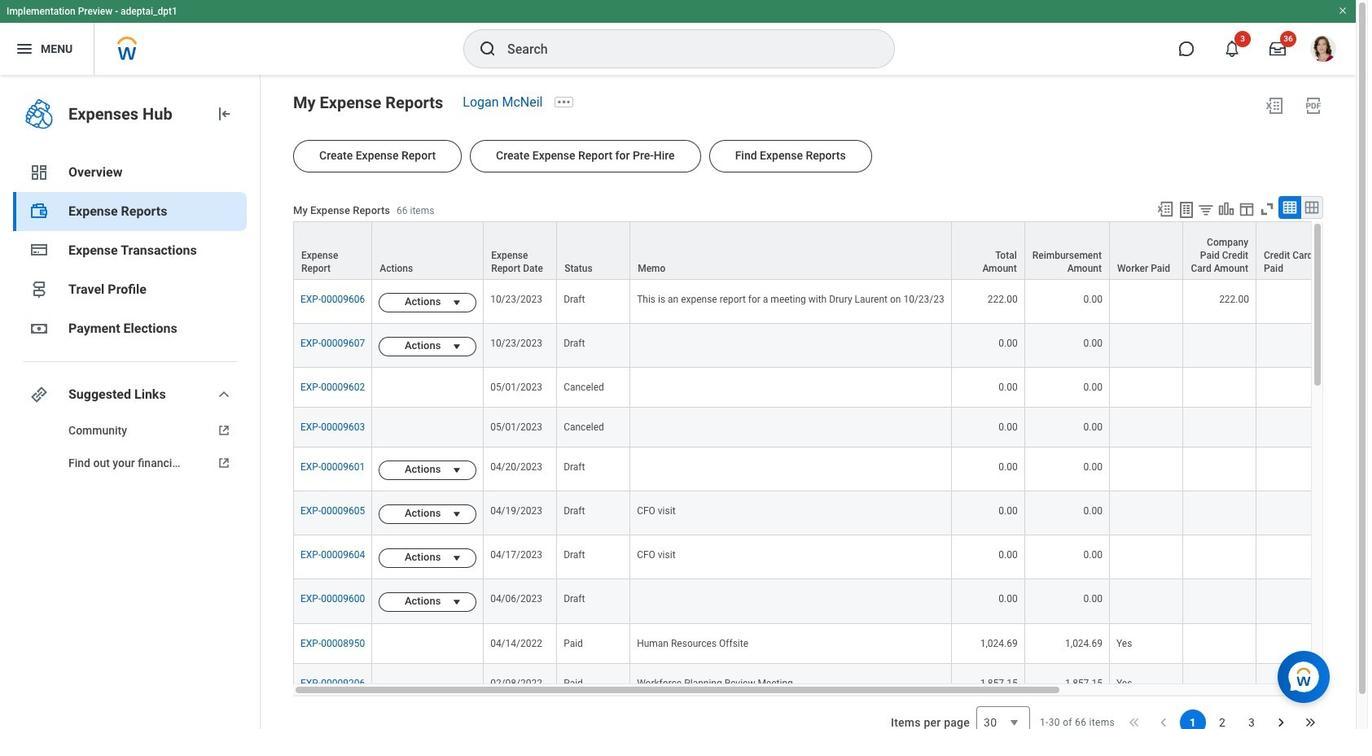 Task type: vqa. For each thing, say whether or not it's contained in the screenshot.
Search Workday search box
yes



Task type: locate. For each thing, give the bounding box(es) containing it.
cell
[[1110, 280, 1184, 324], [1257, 280, 1330, 324], [631, 324, 952, 368], [1110, 324, 1184, 368], [1184, 324, 1257, 368], [1257, 324, 1330, 368], [372, 368, 484, 408], [631, 368, 952, 408], [1110, 368, 1184, 408], [1184, 368, 1257, 408], [1257, 368, 1330, 408], [372, 408, 484, 448], [631, 408, 952, 448], [1110, 408, 1184, 448], [1184, 408, 1257, 448], [1257, 408, 1330, 448], [631, 448, 952, 492], [1110, 448, 1184, 492], [1184, 448, 1257, 492], [1257, 448, 1330, 492], [1110, 492, 1184, 536], [1184, 492, 1257, 536], [1257, 492, 1330, 536], [1110, 536, 1184, 580], [1184, 536, 1257, 580], [1257, 536, 1330, 580], [631, 580, 952, 624], [1110, 580, 1184, 624], [1184, 580, 1257, 624], [1257, 580, 1330, 624], [372, 624, 484, 664], [1184, 624, 1257, 664], [1257, 624, 1330, 664], [372, 664, 484, 704], [1184, 664, 1257, 704], [1257, 664, 1330, 704]]

1 vertical spatial export to excel image
[[1157, 200, 1175, 218]]

4 caret down image from the top
[[447, 597, 467, 610]]

3 caret down image from the top
[[447, 553, 467, 566]]

banner
[[0, 0, 1356, 75]]

toolbar
[[1149, 196, 1324, 222]]

transformation import image
[[214, 104, 234, 124]]

11 row from the top
[[293, 664, 1368, 704]]

timeline milestone image
[[29, 280, 49, 300]]

6 row from the top
[[293, 448, 1368, 492]]

ext link image
[[214, 455, 234, 472]]

1 vertical spatial caret down image
[[447, 464, 467, 478]]

inbox large image
[[1270, 41, 1286, 57]]

export to excel image left view printable version (pdf) icon
[[1265, 96, 1285, 116]]

1 caret down image from the top
[[447, 341, 467, 354]]

10 row from the top
[[293, 624, 1368, 664]]

export to excel image for export to worksheets image
[[1157, 200, 1175, 218]]

export to worksheets image
[[1177, 200, 1197, 220]]

export to excel image left export to worksheets image
[[1157, 200, 1175, 218]]

caret down image
[[447, 297, 467, 310], [447, 464, 467, 478]]

ext link image
[[214, 423, 234, 439]]

task pay image
[[29, 202, 49, 222]]

status
[[1040, 717, 1115, 730]]

link image
[[29, 385, 49, 405]]

0 horizontal spatial export to excel image
[[1157, 200, 1175, 218]]

2 caret down image from the top
[[447, 464, 467, 478]]

row
[[293, 222, 1368, 280], [293, 280, 1368, 324], [293, 324, 1368, 368], [293, 368, 1368, 408], [293, 408, 1368, 448], [293, 448, 1368, 492], [293, 492, 1368, 536], [293, 536, 1368, 580], [293, 580, 1368, 624], [293, 624, 1368, 664], [293, 664, 1368, 704]]

caret down image
[[447, 341, 467, 354], [447, 509, 467, 522], [447, 553, 467, 566], [447, 597, 467, 610]]

justify image
[[15, 39, 34, 59]]

list
[[1180, 710, 1265, 730]]

8 row from the top
[[293, 536, 1368, 580]]

status inside the pagination 'element'
[[1040, 717, 1115, 730]]

0 vertical spatial caret down image
[[447, 297, 467, 310]]

1 caret down image from the top
[[447, 297, 467, 310]]

0 vertical spatial export to excel image
[[1265, 96, 1285, 116]]

caret down image for 9th row from the top
[[447, 597, 467, 610]]

search image
[[478, 39, 498, 59]]

export to excel image for view printable version (pdf) icon
[[1265, 96, 1285, 116]]

notifications large image
[[1224, 41, 1241, 57]]

2 caret down image from the top
[[447, 509, 467, 522]]

1 row from the top
[[293, 222, 1368, 280]]

5 row from the top
[[293, 408, 1368, 448]]

7 row from the top
[[293, 492, 1368, 536]]

export to excel image
[[1265, 96, 1285, 116], [1157, 200, 1175, 218]]

2 row from the top
[[293, 280, 1368, 324]]

1 horizontal spatial export to excel image
[[1265, 96, 1285, 116]]



Task type: describe. For each thing, give the bounding box(es) containing it.
chevron 2x right small image
[[1302, 715, 1319, 730]]

view printable version (pdf) image
[[1304, 96, 1324, 116]]

chevron down small image
[[214, 385, 234, 405]]

expand table image
[[1304, 200, 1320, 216]]

caret down image for third row
[[447, 341, 467, 354]]

click to view/edit grid preferences image
[[1238, 200, 1256, 218]]

expenses hub element
[[68, 103, 201, 125]]

chevron 2x left small image
[[1127, 715, 1143, 730]]

navigation pane region
[[0, 75, 261, 730]]

fullscreen image
[[1258, 200, 1276, 218]]

profile logan mcneil image
[[1311, 36, 1337, 65]]

3 row from the top
[[293, 324, 1368, 368]]

pagination element
[[1040, 697, 1324, 730]]

expand/collapse chart image
[[1218, 200, 1236, 218]]

caret down image for seventh row
[[447, 509, 467, 522]]

4 row from the top
[[293, 368, 1368, 408]]

table image
[[1282, 200, 1298, 216]]

close environment banner image
[[1338, 6, 1348, 15]]

select to filter grid data image
[[1197, 201, 1215, 218]]

credit card image
[[29, 240, 49, 260]]

dashboard image
[[29, 163, 49, 182]]

9 row from the top
[[293, 580, 1368, 624]]

chevron left small image
[[1156, 715, 1172, 730]]

list inside the pagination 'element'
[[1180, 710, 1265, 730]]

Search Workday  search field
[[507, 31, 861, 67]]

chevron right small image
[[1273, 715, 1289, 730]]

dollar image
[[29, 319, 49, 339]]

items per page element
[[889, 697, 1030, 730]]



